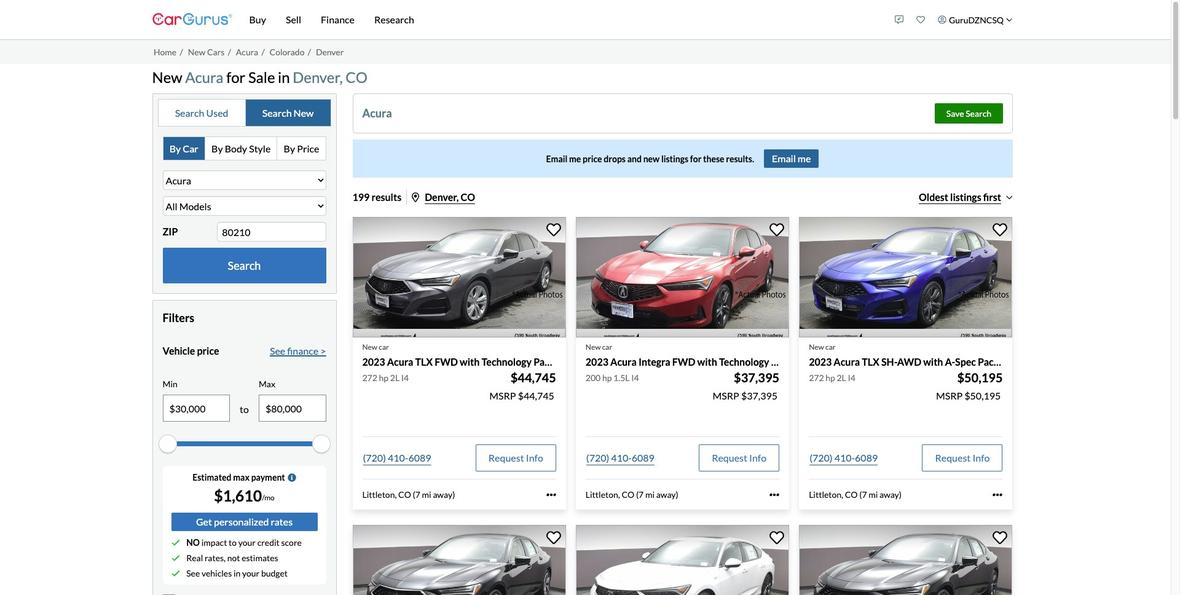 Task type: describe. For each thing, give the bounding box(es) containing it.
score
[[281, 537, 302, 548]]

new
[[644, 154, 660, 164]]

199
[[353, 191, 370, 203]]

$1,610 /mo
[[214, 486, 275, 505]]

tab list containing search used
[[158, 99, 331, 127]]

drops
[[604, 154, 626, 164]]

price
[[297, 143, 319, 154]]

me for email me price drops and new listings for these results.
[[569, 154, 581, 164]]

research
[[374, 14, 414, 25]]

1 vertical spatial $50,195
[[965, 390, 1001, 401]]

3 / from the left
[[262, 47, 265, 57]]

0 vertical spatial in
[[278, 68, 290, 86]]

vehicles
[[202, 568, 232, 579]]

no impact to your credit score
[[186, 537, 302, 548]]

check image for real rates, not estimates
[[171, 554, 180, 563]]

majestic black pearl 2023 acura tlx sh-awd with a-spec package sedan all-wheel drive automatic image
[[799, 525, 1013, 595]]

see finance > link
[[270, 344, 326, 359]]

i4 for $44,745
[[401, 372, 409, 383]]

msrp for $44,745
[[490, 390, 516, 401]]

chevron down image
[[1006, 16, 1013, 23]]

car for $37,395
[[602, 342, 613, 351]]

request for $50,195
[[935, 452, 971, 463]]

request info button for $44,745
[[476, 444, 556, 471]]

tlx for $44,745
[[415, 356, 433, 367]]

denver, co
[[425, 191, 475, 203]]

colorado
[[270, 47, 305, 57]]

search new tab
[[246, 100, 330, 126]]

spec
[[956, 356, 976, 367]]

cargurus logo homepage link link
[[152, 2, 232, 37]]

vehicle
[[163, 345, 195, 357]]

6089 for $50,195
[[855, 452, 878, 463]]

your for budget
[[242, 568, 260, 579]]

style
[[249, 143, 271, 154]]

personalized
[[214, 516, 269, 528]]

2023 for $44,745
[[362, 356, 385, 367]]

hp for $44,745
[[379, 372, 389, 383]]

add a car review image
[[895, 15, 904, 24]]

denver
[[316, 47, 344, 57]]

save
[[947, 108, 964, 119]]

email me
[[772, 153, 811, 164]]

get personalized rates button
[[171, 513, 318, 531]]

check image for see vehicles in your budget
[[171, 569, 180, 578]]

gurudzncsq button
[[932, 2, 1019, 37]]

request info for $37,395
[[712, 452, 767, 463]]

0 horizontal spatial for
[[226, 68, 245, 86]]

new car 2023 acura integra fwd with technology and a-spec package
[[586, 342, 862, 367]]

denver, co button
[[412, 191, 475, 203]]

home / new cars / acura / colorado / denver
[[154, 47, 344, 57]]

tlx for $50,195
[[862, 356, 880, 367]]

zip
[[163, 226, 178, 237]]

results.
[[726, 154, 754, 164]]

with for $44,745
[[460, 356, 480, 367]]

car
[[183, 143, 198, 154]]

max
[[233, 472, 250, 483]]

save search
[[947, 108, 992, 119]]

estimated
[[193, 472, 232, 483]]

listings
[[661, 154, 689, 164]]

a- inside new car 2023 acura tlx sh-awd with a-spec package
[[945, 356, 956, 367]]

1 vertical spatial $37,395
[[741, 390, 778, 401]]

request info for $50,195
[[935, 452, 990, 463]]

credit
[[257, 537, 280, 548]]

estimated max payment
[[193, 472, 285, 483]]

410- for $44,745
[[388, 452, 409, 463]]

car for $50,195
[[826, 342, 836, 351]]

by price tab
[[278, 137, 326, 160]]

200 hp 1.5l i4
[[586, 372, 639, 383]]

acura inside new car 2023 acura tlx sh-awd with a-spec package
[[834, 356, 860, 367]]

1 horizontal spatial for
[[690, 154, 702, 164]]

1 horizontal spatial to
[[240, 403, 249, 415]]

(720) 410-6089 for $44,745
[[363, 452, 431, 463]]

save search button
[[935, 103, 1003, 124]]

(720) 410-6089 button for $50,195
[[809, 444, 879, 471]]

email me price drops and new listings for these results.
[[546, 154, 754, 164]]

with inside new car 2023 acura tlx sh-awd with a-spec package
[[924, 356, 943, 367]]

0 vertical spatial and
[[628, 154, 642, 164]]

used
[[206, 107, 228, 119]]

acura link
[[236, 47, 258, 57]]

littleton, co (7 mi away) for $44,745
[[362, 489, 455, 500]]

new car 2023 acura tlx fwd with technology package
[[362, 342, 570, 367]]

msrp for $50,195
[[936, 390, 963, 401]]

mi for $50,195
[[869, 489, 878, 500]]

by price
[[284, 143, 319, 154]]

finance button
[[311, 0, 365, 39]]

by body style tab
[[205, 137, 278, 160]]

see vehicles in your budget
[[186, 568, 288, 579]]

hp for $50,195
[[826, 372, 835, 383]]

search right "save"
[[966, 108, 992, 119]]

new inside tab
[[294, 107, 314, 119]]

see for see vehicles in your budget
[[186, 568, 200, 579]]

0 horizontal spatial in
[[234, 568, 241, 579]]

/mo
[[262, 493, 275, 502]]

littleton, for $50,195
[[809, 489, 844, 500]]

integra
[[639, 356, 671, 367]]

by for by price
[[284, 143, 295, 154]]

littleton, co (7 mi away) for $37,395
[[586, 489, 679, 500]]

map marker alt image
[[412, 193, 419, 202]]

2 / from the left
[[228, 47, 231, 57]]

$1,610
[[214, 486, 262, 505]]

search used
[[175, 107, 228, 119]]

payment
[[251, 472, 285, 483]]

package inside new car 2023 acura tlx fwd with technology package
[[534, 356, 570, 367]]

gurudzncsq menu item
[[932, 2, 1019, 37]]

new for new car 2023 acura tlx fwd with technology package
[[362, 342, 378, 351]]

new left 'cars'
[[188, 47, 206, 57]]

272 hp 2l i4 for $50,195
[[809, 372, 856, 383]]

rates,
[[205, 553, 226, 563]]

2l for $50,195
[[837, 372, 846, 383]]

1.5l
[[614, 372, 630, 383]]

(720) for $50,195
[[810, 452, 833, 463]]

search for search used
[[175, 107, 204, 119]]

no
[[186, 537, 200, 548]]

0 vertical spatial $44,745
[[511, 370, 556, 385]]

technology for $37,395
[[719, 356, 770, 367]]

sell button
[[276, 0, 311, 39]]

impact
[[201, 537, 227, 548]]

info for $50,195
[[973, 452, 990, 463]]

white 2023 acura integra fwd with a-spec package sedan front-wheel drive continuously variable transmission image
[[576, 525, 790, 595]]

new car 2023 acura tlx sh-awd with a-spec package
[[809, 342, 1015, 367]]

body
[[225, 143, 247, 154]]

sh-
[[882, 356, 898, 367]]

(720) for $44,745
[[363, 452, 386, 463]]

not
[[227, 553, 240, 563]]

estimates
[[242, 553, 278, 563]]

ellipsis h image for $37,395
[[770, 490, 780, 500]]

0 vertical spatial $37,395
[[734, 370, 780, 385]]

$37,395 msrp $37,395
[[713, 370, 780, 401]]

acura inside new car 2023 acura integra fwd with technology and a-spec package
[[611, 356, 637, 367]]

new for new car 2023 acura tlx sh-awd with a-spec package
[[809, 342, 824, 351]]

cars
[[207, 47, 225, 57]]

1 horizontal spatial price
[[583, 154, 602, 164]]

real rates, not estimates
[[186, 553, 278, 563]]

package inside new car 2023 acura integra fwd with technology and a-spec package
[[825, 356, 862, 367]]

email for email me
[[772, 153, 796, 164]]

away) for $50,195
[[880, 489, 902, 500]]

by body style
[[212, 143, 271, 154]]

by car tab
[[163, 137, 205, 160]]

1 horizontal spatial denver,
[[425, 191, 459, 203]]

272 hp 2l i4 for $44,745
[[362, 372, 409, 383]]

search new
[[262, 107, 314, 119]]

email for email me price drops and new listings for these results.
[[546, 154, 568, 164]]

cargurus logo homepage link image
[[152, 2, 232, 37]]

acura inside new car 2023 acura tlx fwd with technology package
[[387, 356, 413, 367]]

car for $44,745
[[379, 342, 389, 351]]



Task type: vqa. For each thing, say whether or not it's contained in the screenshot.
hp related to $50,195
yes



Task type: locate. For each thing, give the bounding box(es) containing it.
denver, right map marker alt icon
[[425, 191, 459, 203]]

1 info from the left
[[526, 452, 543, 463]]

199 results
[[353, 191, 402, 203]]

request for $44,745
[[489, 452, 524, 463]]

max
[[259, 379, 275, 389]]

and left new
[[628, 154, 642, 164]]

request for $37,395
[[712, 452, 748, 463]]

410- for $50,195
[[835, 452, 855, 463]]

0 horizontal spatial (720)
[[363, 452, 386, 463]]

/ left denver
[[308, 47, 311, 57]]

410-
[[388, 452, 409, 463], [611, 452, 632, 463], [835, 452, 855, 463]]

1 horizontal spatial request
[[712, 452, 748, 463]]

2 littleton, co (7 mi away) from the left
[[586, 489, 679, 500]]

technology for $44,745
[[482, 356, 532, 367]]

price left the drops
[[583, 154, 602, 164]]

co
[[346, 68, 368, 86], [461, 191, 475, 203], [398, 489, 411, 500], [622, 489, 635, 500], [845, 489, 858, 500]]

new
[[188, 47, 206, 57], [152, 68, 182, 86], [294, 107, 314, 119], [362, 342, 378, 351], [586, 342, 601, 351], [809, 342, 824, 351]]

272 for $50,195
[[809, 372, 824, 383]]

0 horizontal spatial request info
[[489, 452, 543, 463]]

3 6089 from the left
[[855, 452, 878, 463]]

with inside new car 2023 acura tlx fwd with technology package
[[460, 356, 480, 367]]

2023 inside new car 2023 acura tlx fwd with technology package
[[362, 356, 385, 367]]

1 check image from the top
[[171, 539, 180, 547]]

user icon image
[[939, 15, 947, 24]]

new for new car 2023 acura integra fwd with technology and a-spec package
[[586, 342, 601, 351]]

(720) 410-6089 button for $37,395
[[586, 444, 655, 471]]

me
[[798, 153, 811, 164], [569, 154, 581, 164]]

1 i4 from the left
[[401, 372, 409, 383]]

$44,745 msrp $44,745
[[490, 370, 556, 401]]

new up spec
[[809, 342, 824, 351]]

2 2023 from the left
[[586, 356, 609, 367]]

1 by from the left
[[169, 143, 181, 154]]

package inside new car 2023 acura tlx sh-awd with a-spec package
[[978, 356, 1015, 367]]

ellipsis h image
[[546, 490, 556, 500], [770, 490, 780, 500]]

away) for $37,395
[[656, 489, 679, 500]]

1 car from the left
[[379, 342, 389, 351]]

1 littleton, co (7 mi away) from the left
[[362, 489, 455, 500]]

2 mi from the left
[[646, 489, 655, 500]]

2 request from the left
[[712, 452, 748, 463]]

1 fwd from the left
[[435, 356, 458, 367]]

(720) 410-6089 for $50,195
[[810, 452, 878, 463]]

2 6089 from the left
[[632, 452, 655, 463]]

for left these
[[690, 154, 702, 164]]

research button
[[365, 0, 424, 39]]

2023 for $37,395
[[586, 356, 609, 367]]

by
[[169, 143, 181, 154], [212, 143, 223, 154], [284, 143, 295, 154]]

0 horizontal spatial package
[[534, 356, 570, 367]]

new cars link
[[188, 47, 225, 57]]

your up the estimates
[[238, 537, 256, 548]]

$44,745
[[511, 370, 556, 385], [518, 390, 554, 401]]

0 horizontal spatial msrp
[[490, 390, 516, 401]]

2 hp from the left
[[602, 372, 612, 383]]

filters
[[163, 311, 194, 325]]

0 vertical spatial $50,195
[[958, 370, 1003, 385]]

0 horizontal spatial 410-
[[388, 452, 409, 463]]

colorado link
[[270, 47, 305, 57]]

2 horizontal spatial package
[[978, 356, 1015, 367]]

0 horizontal spatial (7
[[413, 489, 420, 500]]

co for $37,395
[[622, 489, 635, 500]]

1 272 hp 2l i4 from the left
[[362, 372, 409, 383]]

for
[[226, 68, 245, 86], [690, 154, 702, 164]]

buy button
[[239, 0, 276, 39]]

200
[[586, 372, 601, 383]]

1 vertical spatial your
[[242, 568, 260, 579]]

1 msrp from the left
[[490, 390, 516, 401]]

and left spec
[[771, 356, 788, 367]]

email me button
[[764, 150, 819, 168]]

by left car
[[169, 143, 181, 154]]

2 ellipsis h image from the left
[[770, 490, 780, 500]]

1 horizontal spatial (7
[[636, 489, 644, 500]]

0 horizontal spatial 272
[[362, 372, 377, 383]]

in right sale
[[278, 68, 290, 86]]

2l
[[390, 372, 400, 383], [837, 372, 846, 383]]

1 horizontal spatial in
[[278, 68, 290, 86]]

finance
[[287, 345, 319, 357]]

>
[[320, 345, 326, 357]]

1 request info button from the left
[[476, 444, 556, 471]]

fwd inside new car 2023 acura tlx fwd with technology package
[[435, 356, 458, 367]]

2 (720) 410-6089 from the left
[[586, 452, 655, 463]]

2 fwd from the left
[[673, 356, 696, 367]]

tlx inside new car 2023 acura tlx sh-awd with a-spec package
[[862, 356, 880, 367]]

1 horizontal spatial info
[[750, 452, 767, 463]]

a-
[[790, 356, 800, 367], [945, 356, 956, 367]]

1 horizontal spatial technology
[[719, 356, 770, 367]]

(7 for $37,395
[[636, 489, 644, 500]]

1 (720) 410-6089 from the left
[[363, 452, 431, 463]]

1 / from the left
[[180, 47, 183, 57]]

2 (7 from the left
[[636, 489, 644, 500]]

search button
[[163, 248, 326, 283]]

0 horizontal spatial by
[[169, 143, 181, 154]]

0 horizontal spatial hp
[[379, 372, 389, 383]]

msrp down spec
[[936, 390, 963, 401]]

0 vertical spatial see
[[270, 345, 285, 357]]

3 (720) from the left
[[810, 452, 833, 463]]

check image
[[171, 539, 180, 547], [171, 554, 180, 563], [171, 569, 180, 578]]

1 410- from the left
[[388, 452, 409, 463]]

0 horizontal spatial littleton, co (7 mi away)
[[362, 489, 455, 500]]

request info button for $37,395
[[699, 444, 780, 471]]

msrp inside $37,395 msrp $37,395
[[713, 390, 740, 401]]

1 (720) 410-6089 button from the left
[[362, 444, 432, 471]]

1 horizontal spatial (720) 410-6089 button
[[586, 444, 655, 471]]

2 410- from the left
[[611, 452, 632, 463]]

new up by price
[[294, 107, 314, 119]]

2 horizontal spatial msrp
[[936, 390, 963, 401]]

410- for $37,395
[[611, 452, 632, 463]]

1 6089 from the left
[[409, 452, 431, 463]]

2 horizontal spatial away)
[[880, 489, 902, 500]]

2 technology from the left
[[719, 356, 770, 367]]

Min text field
[[163, 395, 229, 421]]

1 request info from the left
[[489, 452, 543, 463]]

to
[[240, 403, 249, 415], [229, 537, 237, 548]]

0 horizontal spatial info
[[526, 452, 543, 463]]

2 horizontal spatial hp
[[826, 372, 835, 383]]

3 littleton, co (7 mi away) from the left
[[809, 489, 902, 500]]

1 package from the left
[[534, 356, 570, 367]]

1 mi from the left
[[422, 489, 431, 500]]

2 horizontal spatial (720) 410-6089 button
[[809, 444, 879, 471]]

3 mi from the left
[[869, 489, 878, 500]]

0 horizontal spatial (720) 410-6089
[[363, 452, 431, 463]]

2 littleton, from the left
[[586, 489, 620, 500]]

budget
[[261, 568, 288, 579]]

by for by car
[[169, 143, 181, 154]]

1 horizontal spatial email
[[772, 153, 796, 164]]

package
[[534, 356, 570, 367], [825, 356, 862, 367], [978, 356, 1015, 367]]

sale
[[248, 68, 275, 86]]

$50,195
[[958, 370, 1003, 385], [965, 390, 1001, 401]]

results
[[372, 191, 402, 203]]

3 hp from the left
[[826, 372, 835, 383]]

tab list containing by car
[[163, 137, 326, 161]]

1 horizontal spatial 272 hp 2l i4
[[809, 372, 856, 383]]

for left sale
[[226, 68, 245, 86]]

1 horizontal spatial with
[[698, 356, 717, 367]]

info circle image
[[288, 473, 296, 482]]

0 horizontal spatial to
[[229, 537, 237, 548]]

rates
[[271, 516, 293, 528]]

by left body
[[212, 143, 223, 154]]

price right vehicle
[[197, 345, 219, 357]]

new inside new car 2023 acura tlx sh-awd with a-spec package
[[809, 342, 824, 351]]

3 car from the left
[[826, 342, 836, 351]]

me inside button
[[798, 153, 811, 164]]

1 horizontal spatial msrp
[[713, 390, 740, 401]]

3 info from the left
[[973, 452, 990, 463]]

0 vertical spatial check image
[[171, 539, 180, 547]]

new for new acura for sale in denver, co
[[152, 68, 182, 86]]

2 horizontal spatial with
[[924, 356, 943, 367]]

Max text field
[[259, 395, 326, 421]]

majestic black pearl 2023 acura tlx sh-awd with advance package sedan all-wheel drive automatic image
[[353, 525, 566, 595]]

i4 for $50,195
[[848, 372, 856, 383]]

0 vertical spatial to
[[240, 403, 249, 415]]

2 info from the left
[[750, 452, 767, 463]]

menu bar
[[232, 0, 889, 39]]

0 horizontal spatial tlx
[[415, 356, 433, 367]]

ellipsis h image for $44,745
[[546, 490, 556, 500]]

3 littleton, from the left
[[809, 489, 844, 500]]

2 horizontal spatial (720) 410-6089
[[810, 452, 878, 463]]

1 vertical spatial to
[[229, 537, 237, 548]]

me for email me
[[798, 153, 811, 164]]

technology inside new car 2023 acura integra fwd with technology and a-spec package
[[719, 356, 770, 367]]

0 vertical spatial price
[[583, 154, 602, 164]]

denver,
[[293, 68, 343, 86], [425, 191, 459, 203]]

1 tlx from the left
[[415, 356, 433, 367]]

request info button for $50,195
[[923, 444, 1003, 471]]

see left "finance"
[[270, 345, 285, 357]]

0 horizontal spatial 6089
[[409, 452, 431, 463]]

3 away) from the left
[[880, 489, 902, 500]]

gurudzncsq menu
[[889, 2, 1019, 37]]

2 check image from the top
[[171, 554, 180, 563]]

2 horizontal spatial 2023
[[809, 356, 832, 367]]

0 horizontal spatial mi
[[422, 489, 431, 500]]

2 request info from the left
[[712, 452, 767, 463]]

your
[[238, 537, 256, 548], [242, 568, 260, 579]]

1 horizontal spatial and
[[771, 356, 788, 367]]

buy
[[249, 14, 266, 25]]

1 horizontal spatial request info
[[712, 452, 767, 463]]

search used tab
[[158, 100, 246, 126]]

2 horizontal spatial (720)
[[810, 452, 833, 463]]

2 tlx from the left
[[862, 356, 880, 367]]

0 horizontal spatial 2023
[[362, 356, 385, 367]]

by car
[[169, 143, 198, 154]]

technology inside new car 2023 acura tlx fwd with technology package
[[482, 356, 532, 367]]

mi for $44,745
[[422, 489, 431, 500]]

1 horizontal spatial see
[[270, 345, 285, 357]]

3 410- from the left
[[835, 452, 855, 463]]

1 horizontal spatial hp
[[602, 372, 612, 383]]

2 horizontal spatial 6089
[[855, 452, 878, 463]]

2 horizontal spatial car
[[826, 342, 836, 351]]

menu bar containing buy
[[232, 0, 889, 39]]

4 / from the left
[[308, 47, 311, 57]]

msrp inside the $50,195 msrp $50,195
[[936, 390, 963, 401]]

red 2023 acura integra fwd with technology and a-spec package sedan front-wheel drive continuously variable transmission image
[[576, 217, 790, 337]]

finance
[[321, 14, 355, 25]]

hp
[[379, 372, 389, 383], [602, 372, 612, 383], [826, 372, 835, 383]]

new inside new car 2023 acura integra fwd with technology and a-spec package
[[586, 342, 601, 351]]

with for $37,395
[[698, 356, 717, 367]]

2l for $44,745
[[390, 372, 400, 383]]

littleton, for $44,745
[[362, 489, 397, 500]]

request info for $44,745
[[489, 452, 543, 463]]

1 ellipsis h image from the left
[[546, 490, 556, 500]]

search for search
[[228, 259, 261, 272]]

1 horizontal spatial tlx
[[862, 356, 880, 367]]

/
[[180, 47, 183, 57], [228, 47, 231, 57], [262, 47, 265, 57], [308, 47, 311, 57]]

in down "not"
[[234, 568, 241, 579]]

1 horizontal spatial 6089
[[632, 452, 655, 463]]

fwd for $44,745
[[435, 356, 458, 367]]

(7 for $44,745
[[413, 489, 420, 500]]

msrp for $37,395
[[713, 390, 740, 401]]

3 (7 from the left
[[860, 489, 867, 500]]

0 horizontal spatial ellipsis h image
[[546, 490, 556, 500]]

awd
[[898, 356, 922, 367]]

(720) 410-6089 button for $44,745
[[362, 444, 432, 471]]

technology up $44,745 msrp $44,745
[[482, 356, 532, 367]]

2023 inside new car 2023 acura integra fwd with technology and a-spec package
[[586, 356, 609, 367]]

new right >
[[362, 342, 378, 351]]

1 horizontal spatial fwd
[[673, 356, 696, 367]]

search left used
[[175, 107, 204, 119]]

car inside new car 2023 acura tlx sh-awd with a-spec package
[[826, 342, 836, 351]]

to left max text field
[[240, 403, 249, 415]]

1 horizontal spatial i4
[[632, 372, 639, 383]]

new up 200
[[586, 342, 601, 351]]

get personalized rates
[[196, 516, 293, 528]]

mi for $37,395
[[646, 489, 655, 500]]

3 package from the left
[[978, 356, 1015, 367]]

1 horizontal spatial 2l
[[837, 372, 846, 383]]

by left price
[[284, 143, 295, 154]]

1 2l from the left
[[390, 372, 400, 383]]

2 (720) 410-6089 button from the left
[[586, 444, 655, 471]]

see for see finance >
[[270, 345, 285, 357]]

min
[[163, 379, 178, 389]]

co for $44,745
[[398, 489, 411, 500]]

0 horizontal spatial (720) 410-6089 button
[[362, 444, 432, 471]]

tlx inside new car 2023 acura tlx fwd with technology package
[[415, 356, 433, 367]]

0 horizontal spatial me
[[569, 154, 581, 164]]

home link
[[154, 47, 177, 57]]

1 vertical spatial denver,
[[425, 191, 459, 203]]

check image left the real
[[171, 554, 180, 563]]

2 vertical spatial check image
[[171, 569, 180, 578]]

1 vertical spatial in
[[234, 568, 241, 579]]

1 a- from the left
[[790, 356, 800, 367]]

0 horizontal spatial denver,
[[293, 68, 343, 86]]

1 horizontal spatial me
[[798, 153, 811, 164]]

search for search new
[[262, 107, 292, 119]]

technology
[[482, 356, 532, 367], [719, 356, 770, 367]]

co for $50,195
[[845, 489, 858, 500]]

see finance >
[[270, 345, 326, 357]]

3 2023 from the left
[[809, 356, 832, 367]]

1 horizontal spatial (720) 410-6089
[[586, 452, 655, 463]]

1 technology from the left
[[482, 356, 532, 367]]

0 horizontal spatial technology
[[482, 356, 532, 367]]

tab list down used
[[163, 137, 326, 161]]

2023 inside new car 2023 acura tlx sh-awd with a-spec package
[[809, 356, 832, 367]]

get
[[196, 516, 212, 528]]

1 horizontal spatial littleton,
[[586, 489, 620, 500]]

your for credit
[[238, 537, 256, 548]]

3 (720) 410-6089 button from the left
[[809, 444, 879, 471]]

3 check image from the top
[[171, 569, 180, 578]]

2 car from the left
[[602, 342, 613, 351]]

i4 for $37,395
[[632, 372, 639, 383]]

3 request info from the left
[[935, 452, 990, 463]]

check image left vehicles
[[171, 569, 180, 578]]

sell
[[286, 14, 301, 25]]

car inside new car 2023 acura integra fwd with technology and a-spec package
[[602, 342, 613, 351]]

1 (7 from the left
[[413, 489, 420, 500]]

tlx
[[415, 356, 433, 367], [862, 356, 880, 367]]

0 horizontal spatial price
[[197, 345, 219, 357]]

2 package from the left
[[825, 356, 862, 367]]

2 with from the left
[[698, 356, 717, 367]]

search
[[175, 107, 204, 119], [262, 107, 292, 119], [966, 108, 992, 119], [228, 259, 261, 272]]

2 horizontal spatial 410-
[[835, 452, 855, 463]]

6089 for $44,745
[[409, 452, 431, 463]]

1 horizontal spatial package
[[825, 356, 862, 367]]

by for by body style
[[212, 143, 223, 154]]

see
[[270, 345, 285, 357], [186, 568, 200, 579]]

littleton, co (7 mi away) for $50,195
[[809, 489, 902, 500]]

/ right 'cars'
[[228, 47, 231, 57]]

2 a- from the left
[[945, 356, 956, 367]]

3 (720) 410-6089 from the left
[[810, 452, 878, 463]]

2 horizontal spatial i4
[[848, 372, 856, 383]]

home
[[154, 47, 177, 57]]

1 with from the left
[[460, 356, 480, 367]]

1 horizontal spatial littleton, co (7 mi away)
[[586, 489, 679, 500]]

2 msrp from the left
[[713, 390, 740, 401]]

these
[[703, 154, 725, 164]]

0 horizontal spatial email
[[546, 154, 568, 164]]

email left the drops
[[546, 154, 568, 164]]

0 horizontal spatial see
[[186, 568, 200, 579]]

1 horizontal spatial request info button
[[699, 444, 780, 471]]

3 i4 from the left
[[848, 372, 856, 383]]

2 272 hp 2l i4 from the left
[[809, 372, 856, 383]]

gurudzncsq
[[949, 14, 1004, 25]]

1 vertical spatial price
[[197, 345, 219, 357]]

2023 for $50,195
[[809, 356, 832, 367]]

away) for $44,745
[[433, 489, 455, 500]]

msrp inside $44,745 msrp $44,745
[[490, 390, 516, 401]]

a- inside new car 2023 acura integra fwd with technology and a-spec package
[[790, 356, 800, 367]]

tab list
[[158, 99, 331, 127], [163, 137, 326, 161]]

1 request from the left
[[489, 452, 524, 463]]

3 msrp from the left
[[936, 390, 963, 401]]

vehicle price
[[163, 345, 219, 357]]

2 away) from the left
[[656, 489, 679, 500]]

denver, down denver
[[293, 68, 343, 86]]

2 horizontal spatial by
[[284, 143, 295, 154]]

6089
[[409, 452, 431, 463], [632, 452, 655, 463], [855, 452, 878, 463]]

0 horizontal spatial 2l
[[390, 372, 400, 383]]

with inside new car 2023 acura integra fwd with technology and a-spec package
[[698, 356, 717, 367]]

see down the real
[[186, 568, 200, 579]]

car inside new car 2023 acura tlx fwd with technology package
[[379, 342, 389, 351]]

0 vertical spatial denver,
[[293, 68, 343, 86]]

272 for $44,745
[[362, 372, 377, 383]]

1 horizontal spatial ellipsis h image
[[770, 490, 780, 500]]

spec
[[800, 356, 824, 367]]

2 horizontal spatial (7
[[860, 489, 867, 500]]

info for $37,395
[[750, 452, 767, 463]]

(7 for $50,195
[[860, 489, 867, 500]]

0 horizontal spatial littleton,
[[362, 489, 397, 500]]

hp for $37,395
[[602, 372, 612, 383]]

2 i4 from the left
[[632, 372, 639, 383]]

acura
[[236, 47, 258, 57], [185, 68, 224, 86], [362, 107, 392, 120], [387, 356, 413, 367], [611, 356, 637, 367], [834, 356, 860, 367]]

saved cars image
[[917, 15, 926, 24]]

1 2023 from the left
[[362, 356, 385, 367]]

and
[[628, 154, 642, 164], [771, 356, 788, 367]]

0 horizontal spatial away)
[[433, 489, 455, 500]]

littleton, for $37,395
[[586, 489, 620, 500]]

real
[[186, 553, 203, 563]]

littleton, co (7 mi away)
[[362, 489, 455, 500], [586, 489, 679, 500], [809, 489, 902, 500]]

0 vertical spatial tab list
[[158, 99, 331, 127]]

1 vertical spatial for
[[690, 154, 702, 164]]

msrp down new car 2023 acura tlx fwd with technology package
[[490, 390, 516, 401]]

new acura for sale in denver, co
[[152, 68, 368, 86]]

3 by from the left
[[284, 143, 295, 154]]

1 vertical spatial check image
[[171, 554, 180, 563]]

email right results.
[[772, 153, 796, 164]]

0 horizontal spatial request info button
[[476, 444, 556, 471]]

modern steel metallic 2023 acura tlx fwd with technology package sedan front-wheel drive automatic image
[[353, 217, 566, 337]]

/ right acura link
[[262, 47, 265, 57]]

fwd inside new car 2023 acura integra fwd with technology and a-spec package
[[673, 356, 696, 367]]

to up real rates, not estimates
[[229, 537, 237, 548]]

2 horizontal spatial request
[[935, 452, 971, 463]]

2 272 from the left
[[809, 372, 824, 383]]

1 vertical spatial $44,745
[[518, 390, 554, 401]]

$50,195 msrp $50,195
[[936, 370, 1003, 401]]

1 vertical spatial and
[[771, 356, 788, 367]]

check image left no
[[171, 539, 180, 547]]

your down the estimates
[[242, 568, 260, 579]]

tab list up by body style
[[158, 99, 331, 127]]

(720)
[[363, 452, 386, 463], [586, 452, 609, 463], [810, 452, 833, 463]]

1 horizontal spatial away)
[[656, 489, 679, 500]]

6089 for $37,395
[[632, 452, 655, 463]]

3 request from the left
[[935, 452, 971, 463]]

(720) 410-6089 for $37,395
[[586, 452, 655, 463]]

new inside new car 2023 acura tlx fwd with technology package
[[362, 342, 378, 351]]

(720) for $37,395
[[586, 452, 609, 463]]

1 hp from the left
[[379, 372, 389, 383]]

apex blue pearl 2023 acura tlx sh-awd with a-spec package sedan all-wheel drive automatic image
[[799, 217, 1013, 337]]

/ right home link
[[180, 47, 183, 57]]

1 272 from the left
[[362, 372, 377, 383]]

new down home link
[[152, 68, 182, 86]]

info for $44,745
[[526, 452, 543, 463]]

ZIP telephone field
[[217, 222, 326, 242]]

2 request info button from the left
[[699, 444, 780, 471]]

search down "zip" 'phone field'
[[228, 259, 261, 272]]

0 horizontal spatial request
[[489, 452, 524, 463]]

1 horizontal spatial by
[[212, 143, 223, 154]]

1 away) from the left
[[433, 489, 455, 500]]

3 request info button from the left
[[923, 444, 1003, 471]]

1 horizontal spatial a-
[[945, 356, 956, 367]]

fwd for $37,395
[[673, 356, 696, 367]]

2 2l from the left
[[837, 372, 846, 383]]

2 horizontal spatial littleton,
[[809, 489, 844, 500]]

2 by from the left
[[212, 143, 223, 154]]

msrp down new car 2023 acura integra fwd with technology and a-spec package
[[713, 390, 740, 401]]

1 littleton, from the left
[[362, 489, 397, 500]]

1 (720) from the left
[[363, 452, 386, 463]]

$37,395
[[734, 370, 780, 385], [741, 390, 778, 401]]

0 horizontal spatial fwd
[[435, 356, 458, 367]]

search down sale
[[262, 107, 292, 119]]

ellipsis h image
[[993, 490, 1003, 500]]

price
[[583, 154, 602, 164], [197, 345, 219, 357]]

email inside button
[[772, 153, 796, 164]]

0 horizontal spatial car
[[379, 342, 389, 351]]

msrp
[[490, 390, 516, 401], [713, 390, 740, 401], [936, 390, 963, 401]]

3 with from the left
[[924, 356, 943, 367]]

and inside new car 2023 acura integra fwd with technology and a-spec package
[[771, 356, 788, 367]]

2 (720) from the left
[[586, 452, 609, 463]]

technology up $37,395 msrp $37,395
[[719, 356, 770, 367]]



